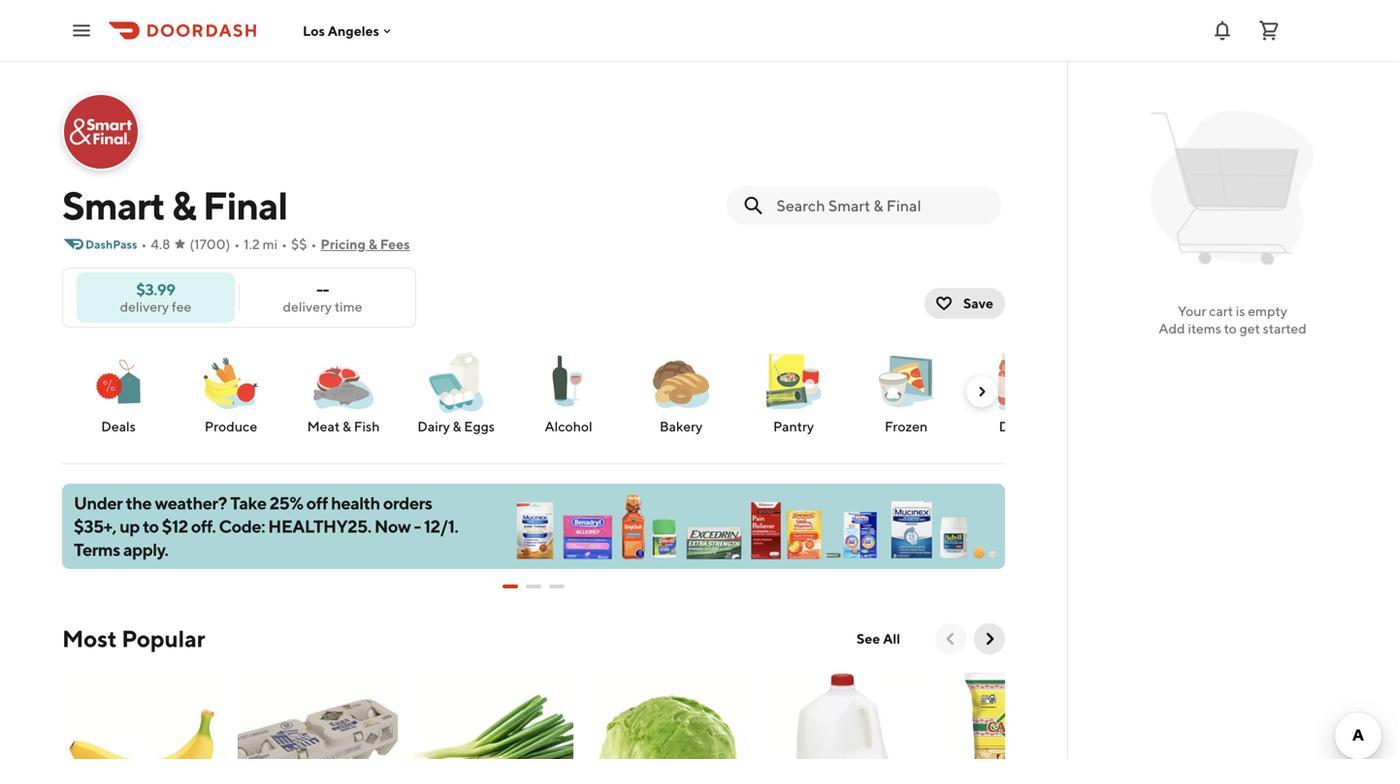 Task type: vqa. For each thing, say whether or not it's contained in the screenshot.
4.8
yes



Task type: locate. For each thing, give the bounding box(es) containing it.
previous button of carousel image
[[941, 630, 961, 649]]

empty
[[1248, 303, 1288, 319]]

1 delivery from the left
[[120, 299, 169, 315]]

angeles
[[328, 23, 379, 39]]

delivery left fee
[[120, 299, 169, 315]]

pricing & fees button
[[321, 229, 410, 260]]

• left the 4.8
[[141, 236, 147, 252]]

popular
[[121, 625, 205, 653]]

meat & fish link
[[295, 347, 392, 437]]

time
[[335, 299, 362, 315]]

fish
[[354, 419, 380, 435]]

apply.
[[123, 540, 168, 560]]

final
[[203, 182, 287, 229]]

1 vertical spatial to
[[143, 516, 159, 537]]

meat & fish image
[[309, 347, 378, 417]]

orders
[[383, 493, 432, 514]]

1 horizontal spatial delivery
[[283, 299, 332, 315]]

los
[[303, 23, 325, 39]]

frozen
[[885, 419, 928, 435]]

delivery
[[120, 299, 169, 315], [283, 299, 332, 315]]

bakery link
[[633, 347, 730, 437]]

to inside under the weather? take 25% off health orders $35+, up to $12 off. code: healthy25. now - 12/1. terms apply.
[[143, 516, 159, 537]]

produce
[[205, 419, 257, 435]]

& up the (1700)
[[172, 182, 196, 229]]

1 horizontal spatial to
[[1224, 321, 1237, 337]]

& for dairy
[[453, 419, 461, 435]]

alcohol
[[545, 419, 593, 435]]

2 • from the left
[[234, 236, 240, 252]]

dairy & eggs image
[[421, 347, 491, 417]]

(1700)
[[190, 236, 230, 252]]

0 horizontal spatial delivery
[[120, 299, 169, 315]]

next image
[[974, 384, 990, 400]]

items
[[1188, 321, 1222, 337]]

• right "$$"
[[311, 236, 317, 252]]

save button
[[925, 288, 1005, 319]]

$$
[[291, 236, 307, 252]]

delivery inside "-- delivery time"
[[283, 299, 332, 315]]

1.2
[[244, 236, 260, 252]]

4 • from the left
[[311, 236, 317, 252]]

off.
[[191, 516, 216, 537]]

health
[[331, 493, 380, 514]]

pantry image
[[759, 347, 829, 417]]

frozen image
[[871, 347, 941, 417]]

fees
[[380, 236, 410, 252]]

-
[[316, 280, 323, 299], [323, 280, 329, 299], [414, 516, 421, 537]]

deals
[[101, 419, 136, 435]]

• left 1.2 on the top left
[[234, 236, 240, 252]]

delivery inside $3.99 delivery fee
[[120, 299, 169, 315]]

green onions (bunch) image
[[413, 671, 574, 760]]

mi
[[263, 236, 278, 252]]

see all link
[[845, 624, 912, 655]]

get
[[1240, 321, 1260, 337]]

$12
[[162, 516, 188, 537]]

drinks link
[[970, 347, 1067, 437]]

first street vitamin d added milk (1 gal) image
[[765, 671, 925, 760]]

• right mi
[[282, 236, 287, 252]]

most
[[62, 625, 117, 653]]

up
[[119, 516, 140, 537]]

delivery left the time
[[283, 299, 332, 315]]

12/1.
[[424, 516, 458, 537]]

see
[[857, 631, 880, 647]]

empty retail cart image
[[1142, 97, 1324, 279]]

dairy & eggs
[[417, 419, 495, 435]]

&
[[172, 182, 196, 229], [369, 236, 377, 252], [343, 419, 351, 435], [453, 419, 461, 435]]

to right up
[[143, 516, 159, 537]]

dashpass
[[85, 238, 137, 251]]

los angeles
[[303, 23, 379, 39]]

& for meat
[[343, 419, 351, 435]]

save
[[963, 295, 994, 312]]

most popular link
[[62, 624, 205, 655]]

25%
[[270, 493, 303, 514]]

dairy
[[417, 419, 450, 435]]

4.8
[[151, 236, 170, 252]]

drinks
[[999, 419, 1039, 435]]

all
[[883, 631, 901, 647]]

under
[[74, 493, 123, 514]]

frozen link
[[858, 347, 955, 437]]

your
[[1178, 303, 1207, 319]]

•
[[141, 236, 147, 252], [234, 236, 240, 252], [282, 236, 287, 252], [311, 236, 317, 252]]

2 delivery from the left
[[283, 299, 332, 315]]

& left fees
[[369, 236, 377, 252]]

dairy & eggs link
[[408, 347, 505, 437]]

0 vertical spatial to
[[1224, 321, 1237, 337]]

& left eggs
[[453, 419, 461, 435]]

to
[[1224, 321, 1237, 337], [143, 516, 159, 537]]

healthy25.
[[268, 516, 371, 537]]

pantry
[[773, 419, 814, 435]]

weather?
[[155, 493, 227, 514]]

terms
[[74, 540, 120, 560]]

0 horizontal spatial to
[[143, 516, 159, 537]]

produce image
[[196, 347, 266, 417]]

to left get
[[1224, 321, 1237, 337]]

& left 'fish'
[[343, 419, 351, 435]]



Task type: describe. For each thing, give the bounding box(es) containing it.
now
[[374, 516, 411, 537]]

is
[[1236, 303, 1245, 319]]

0 items, open order cart image
[[1258, 19, 1281, 42]]

cart
[[1209, 303, 1233, 319]]

meat & fish
[[307, 419, 380, 435]]

bakery image
[[646, 347, 716, 417]]

bakery
[[660, 419, 703, 435]]

- inside under the weather? take 25% off health orders $35+, up to $12 off. code: healthy25. now - 12/1. terms apply.
[[414, 516, 421, 537]]

notification bell image
[[1211, 19, 1234, 42]]

$3.99
[[136, 280, 175, 299]]

Search Smart & Final search field
[[777, 195, 986, 216]]

banana (each) image
[[62, 671, 222, 760]]

off
[[306, 493, 328, 514]]

fee
[[172, 299, 192, 315]]

pricing
[[321, 236, 366, 252]]

see all
[[857, 631, 901, 647]]

most popular
[[62, 625, 205, 653]]

alcohol image
[[534, 347, 604, 416]]

open menu image
[[70, 19, 93, 42]]

-- delivery time
[[283, 280, 362, 315]]

deals image
[[83, 347, 153, 417]]

3 • from the left
[[282, 236, 287, 252]]

take
[[230, 493, 266, 514]]

the
[[126, 493, 152, 514]]

under the weather? take 25% off health orders $35+, up to $12 off. code: healthy25. now - 12/1. terms apply.
[[74, 493, 458, 560]]

iceberg lettuce (each) image
[[589, 671, 749, 760]]

smart & final image
[[64, 95, 138, 169]]

meat
[[307, 419, 340, 435]]

$35+,
[[74, 516, 116, 537]]

produce link
[[182, 347, 279, 437]]

code:
[[219, 516, 265, 537]]

$3.99 delivery fee
[[120, 280, 192, 315]]

first street grade aa large white eggs (12 ct) image
[[238, 671, 398, 760]]

& for smart
[[172, 182, 196, 229]]

smart & final
[[62, 182, 287, 229]]

smart
[[62, 182, 165, 229]]

eggs
[[464, 419, 495, 435]]

los angeles button
[[303, 23, 395, 39]]

1 • from the left
[[141, 236, 147, 252]]

to inside your cart is empty add items to get started
[[1224, 321, 1237, 337]]

next button of carousel image
[[980, 630, 1000, 649]]

add
[[1159, 321, 1185, 337]]

your cart is empty add items to get started
[[1159, 303, 1307, 337]]

• 1.2 mi • $$ • pricing & fees
[[234, 236, 410, 252]]

deals link
[[70, 347, 167, 437]]

pantry link
[[745, 347, 842, 437]]

alcohol link
[[520, 347, 617, 437]]

started
[[1263, 321, 1307, 337]]

drinks image
[[984, 347, 1054, 417]]



